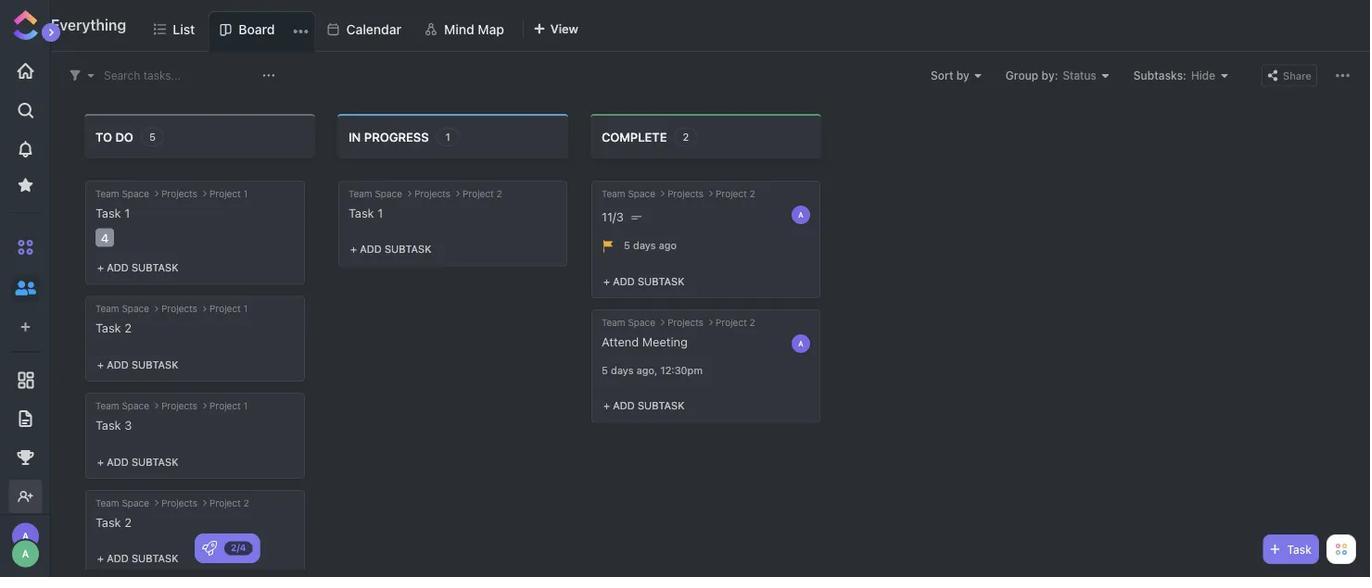 Task type: describe. For each thing, give the bounding box(es) containing it.
‎task for ‎task 1
[[96, 206, 121, 220]]

space for task 1
[[375, 188, 403, 199]]

+ add subtask down 3
[[97, 456, 178, 468]]

+ add subtask down "‎task 2"
[[97, 359, 178, 371]]

to
[[96, 130, 112, 144]]

projects for task 1
[[415, 188, 451, 199]]

mind map
[[444, 21, 504, 37]]

+ down task 3
[[97, 456, 104, 468]]

by
[[957, 69, 970, 82]]

add down the task 2
[[107, 553, 129, 565]]

‎task 1
[[96, 206, 130, 220]]

task for task 2
[[96, 515, 121, 529]]

+ down the task 2
[[97, 553, 104, 565]]

view
[[551, 22, 579, 36]]

pm
[[688, 365, 703, 377]]

subtasks: hide
[[1134, 69, 1216, 82]]

projects for ‎task 2
[[161, 304, 198, 314]]

user friends image
[[15, 280, 36, 296]]

Search tasks... text field
[[104, 63, 258, 89]]

board link
[[239, 12, 300, 51]]

project for task 2
[[210, 498, 241, 508]]

team for task 2
[[96, 498, 119, 508]]

team space for ‎task 2
[[96, 304, 149, 314]]

search tasks...
[[104, 69, 181, 82]]

ago for 5 days ago , 12:30 pm
[[637, 365, 655, 377]]

share
[[1283, 70, 1312, 82]]

add down 4
[[107, 262, 129, 274]]

a a
[[22, 531, 29, 561]]

+ up 'attend'
[[604, 275, 610, 288]]

team space for task 1
[[349, 188, 403, 199]]

team for task 3
[[96, 401, 119, 411]]

project for task 3
[[210, 401, 241, 411]]

5 for 5 days ago , 12:30 pm
[[602, 365, 608, 377]]

a inside a a
[[22, 531, 29, 542]]

list
[[173, 21, 195, 37]]

onboarding checklist button image
[[202, 542, 217, 556]]

space up 'attend'
[[628, 317, 656, 328]]

team for task 1
[[349, 188, 372, 199]]

+ down "‎task 2"
[[97, 359, 104, 371]]

team space up 11/3
[[602, 188, 656, 199]]

‎task 2
[[96, 321, 132, 335]]

days for 5 days ago
[[633, 240, 656, 252]]

team space for task 3
[[96, 401, 149, 411]]

group by: status
[[1006, 69, 1097, 82]]

hide
[[1191, 69, 1216, 82]]

team space up 'attend'
[[602, 317, 656, 328]]

+ down task 1
[[350, 243, 357, 256]]

5 for 5 days ago
[[624, 240, 630, 252]]

5 days ago , 12:30 pm
[[602, 365, 703, 377]]

calendar
[[346, 21, 401, 37]]

project 1 for ‎task 2
[[210, 304, 248, 314]]

share button
[[1262, 64, 1318, 87]]

1 a button from the top
[[790, 204, 812, 226]]

map
[[478, 21, 504, 37]]

project for ‎task 2
[[210, 304, 241, 314]]

space for ‎task 1
[[122, 188, 149, 199]]

tasks...
[[143, 69, 181, 82]]

attend meeting a
[[602, 335, 804, 349]]

+ add subtask down 4
[[97, 262, 178, 274]]

in
[[349, 130, 361, 144]]

sort by button
[[931, 69, 982, 82]]



Task type: locate. For each thing, give the bounding box(es) containing it.
projects for ‎task 1
[[161, 188, 198, 199]]

space up "‎task 2"
[[122, 304, 149, 314]]

projects for task 3
[[161, 401, 198, 411]]

1 vertical spatial 5
[[624, 240, 630, 252]]

3
[[124, 418, 132, 432]]

days
[[633, 240, 656, 252], [611, 365, 634, 377]]

0 vertical spatial days
[[633, 240, 656, 252]]

attend
[[602, 335, 639, 349]]

mind map link
[[444, 11, 512, 51]]

0 horizontal spatial ago
[[637, 365, 655, 377]]

add down task 1
[[360, 243, 382, 256]]

subtasks:
[[1134, 69, 1187, 82]]

‎task for ‎task 2
[[96, 321, 121, 335]]

0 vertical spatial project 1
[[210, 188, 248, 199]]

0 vertical spatial a button
[[790, 204, 812, 226]]

team for ‎task 1
[[96, 188, 119, 199]]

to do
[[96, 130, 133, 144]]

team space for task 2
[[96, 498, 149, 508]]

+
[[350, 243, 357, 256], [97, 262, 104, 274], [604, 275, 610, 288], [97, 359, 104, 371], [604, 400, 610, 412], [97, 456, 104, 468], [97, 553, 104, 565]]

space for task 2
[[122, 498, 149, 508]]

project for task 1
[[463, 188, 494, 199]]

space for ‎task 2
[[122, 304, 149, 314]]

team space up task 1
[[349, 188, 403, 199]]

1
[[446, 131, 451, 143], [244, 188, 248, 199], [124, 206, 130, 220], [378, 206, 383, 220], [244, 304, 248, 314], [244, 401, 248, 411]]

team up task 1
[[349, 188, 372, 199]]

sort by
[[931, 69, 970, 82]]

team up task 3
[[96, 401, 119, 411]]

space up task 1
[[375, 188, 403, 199]]

1 vertical spatial days
[[611, 365, 634, 377]]

list link
[[173, 11, 202, 51]]

1 horizontal spatial ago
[[659, 240, 677, 252]]

2 horizontal spatial 5
[[624, 240, 630, 252]]

task 2
[[96, 515, 132, 529]]

mind
[[444, 21, 474, 37]]

0 vertical spatial ago
[[659, 240, 677, 252]]

team
[[96, 188, 119, 199], [349, 188, 372, 199], [602, 188, 625, 199], [96, 304, 119, 314], [602, 317, 625, 328], [96, 401, 119, 411], [96, 498, 119, 508]]

1 project 1 from the top
[[210, 188, 248, 199]]

ago
[[659, 240, 677, 252], [637, 365, 655, 377]]

team space
[[96, 188, 149, 199], [349, 188, 403, 199], [602, 188, 656, 199], [96, 304, 149, 314], [602, 317, 656, 328], [96, 401, 149, 411], [96, 498, 149, 508]]

5 days ago button
[[624, 239, 682, 254]]

task for task 3
[[96, 418, 121, 432]]

days for 5 days ago , 12:30 pm
[[611, 365, 634, 377]]

project 1 for task 3
[[210, 401, 248, 411]]

‎task down 4
[[96, 321, 121, 335]]

projects for task 2
[[161, 498, 198, 508]]

project 2
[[463, 188, 502, 199], [716, 188, 755, 199], [716, 317, 755, 328], [210, 498, 249, 508]]

project for ‎task 1
[[210, 188, 241, 199]]

+ add subtask down 5 days ago , 12:30 pm
[[604, 400, 685, 412]]

days inside "dropdown button"
[[633, 240, 656, 252]]

meeting
[[642, 335, 688, 349]]

board
[[239, 22, 275, 37]]

everything
[[51, 16, 126, 34]]

team space for ‎task 1
[[96, 188, 149, 199]]

3 project 1 from the top
[[210, 401, 248, 411]]

‎task
[[96, 206, 121, 220], [96, 321, 121, 335]]

5 inside "dropdown button"
[[624, 240, 630, 252]]

space
[[122, 188, 149, 199], [375, 188, 403, 199], [628, 188, 656, 199], [122, 304, 149, 314], [628, 317, 656, 328], [122, 401, 149, 411], [122, 498, 149, 508]]

add down 5 days ago , 12:30 pm
[[613, 400, 635, 412]]

task
[[349, 206, 374, 220], [96, 418, 121, 432], [96, 515, 121, 529], [1287, 543, 1312, 556]]

5 for 5
[[149, 131, 156, 143]]

5
[[149, 131, 156, 143], [624, 240, 630, 252], [602, 365, 608, 377]]

a inside attend meeting a
[[799, 340, 804, 348]]

+ add subtask down the task 2
[[97, 553, 178, 565]]

12:30
[[661, 365, 688, 377]]

team up 11/3
[[602, 188, 625, 199]]

1 ‎task from the top
[[96, 206, 121, 220]]

2 ‎task from the top
[[96, 321, 121, 335]]

team up the task 2
[[96, 498, 119, 508]]

,
[[655, 365, 658, 377]]

add
[[360, 243, 382, 256], [107, 262, 129, 274], [613, 275, 635, 288], [107, 359, 129, 371], [613, 400, 635, 412], [107, 456, 129, 468], [107, 553, 129, 565]]

a inside dropdown button
[[799, 211, 804, 219]]

team space up "‎task 2"
[[96, 304, 149, 314]]

+ add subtask down task 1
[[350, 243, 432, 256]]

a
[[799, 211, 804, 219], [799, 340, 804, 348], [22, 531, 29, 542], [22, 548, 29, 561]]

team space up ‎task 1
[[96, 188, 149, 199]]

sort
[[931, 69, 954, 82]]

‎task up 4
[[96, 206, 121, 220]]

11/3
[[602, 210, 624, 224]]

+ add subtask down 5 days ago "dropdown button"
[[604, 275, 685, 288]]

subtask
[[385, 243, 432, 256], [132, 262, 178, 274], [638, 275, 685, 288], [132, 359, 178, 371], [638, 400, 685, 412], [132, 456, 178, 468], [132, 553, 178, 565]]

search
[[104, 69, 140, 82]]

do
[[115, 130, 133, 144]]

add down 5 days ago
[[613, 275, 635, 288]]

space for task 3
[[122, 401, 149, 411]]

status
[[1063, 69, 1097, 82]]

team up "‎task 2"
[[96, 304, 119, 314]]

ago inside "dropdown button"
[[659, 240, 677, 252]]

team up 'attend'
[[602, 317, 625, 328]]

2
[[683, 131, 689, 143], [497, 188, 502, 199], [750, 188, 755, 199], [750, 317, 755, 328], [124, 321, 132, 335], [244, 498, 249, 508], [124, 515, 132, 529]]

group
[[1006, 69, 1039, 82]]

task 3
[[96, 418, 132, 432]]

complete
[[602, 130, 667, 144]]

1 vertical spatial a button
[[790, 333, 812, 355]]

projects
[[161, 188, 198, 199], [415, 188, 451, 199], [668, 188, 704, 199], [161, 304, 198, 314], [668, 317, 704, 328], [161, 401, 198, 411], [161, 498, 198, 508]]

space up 5 days ago
[[628, 188, 656, 199]]

space up the task 2
[[122, 498, 149, 508]]

space up ‎task 1
[[122, 188, 149, 199]]

0 vertical spatial ‎task
[[96, 206, 121, 220]]

by:
[[1042, 69, 1058, 82]]

view button
[[525, 11, 587, 52]]

ago for 5 days ago
[[659, 240, 677, 252]]

project 1 for ‎task 1
[[210, 188, 248, 199]]

project
[[210, 188, 241, 199], [463, 188, 494, 199], [716, 188, 747, 199], [210, 304, 241, 314], [716, 317, 747, 328], [210, 401, 241, 411], [210, 498, 241, 508]]

5 days ago
[[624, 240, 677, 252]]

team for ‎task 2
[[96, 304, 119, 314]]

+ down 4
[[97, 262, 104, 274]]

2 project 1 from the top
[[210, 304, 248, 314]]

view settings element
[[1332, 64, 1355, 87]]

team space up 3
[[96, 401, 149, 411]]

0 horizontal spatial 5
[[149, 131, 156, 143]]

calendar link
[[346, 11, 409, 51]]

+ down 5 days ago , 12:30 pm
[[604, 400, 610, 412]]

add down "‎task 2"
[[107, 359, 129, 371]]

2 vertical spatial 5
[[602, 365, 608, 377]]

team space up the task 2
[[96, 498, 149, 508]]

add down task 3
[[107, 456, 129, 468]]

0 vertical spatial 5
[[149, 131, 156, 143]]

2 vertical spatial project 1
[[210, 401, 248, 411]]

project 1
[[210, 188, 248, 199], [210, 304, 248, 314], [210, 401, 248, 411]]

+ add subtask
[[350, 243, 432, 256], [97, 262, 178, 274], [604, 275, 685, 288], [97, 359, 178, 371], [604, 400, 685, 412], [97, 456, 178, 468], [97, 553, 178, 565]]

task 1
[[349, 206, 383, 220]]

space up 3
[[122, 401, 149, 411]]

a button
[[790, 204, 812, 226], [790, 333, 812, 355]]

1 vertical spatial project 1
[[210, 304, 248, 314]]

view settings image
[[1336, 69, 1350, 83]]

4
[[101, 231, 109, 245]]

2/4
[[231, 543, 246, 554]]

1 horizontal spatial 5
[[602, 365, 608, 377]]

in progress
[[349, 130, 429, 144]]

progress
[[364, 130, 429, 144]]

onboarding checklist button element
[[202, 542, 217, 556]]

1 vertical spatial ago
[[637, 365, 655, 377]]

1 vertical spatial ‎task
[[96, 321, 121, 335]]

2 a button from the top
[[790, 333, 812, 355]]

team up ‎task 1
[[96, 188, 119, 199]]

task for task 1
[[349, 206, 374, 220]]



Task type: vqa. For each thing, say whether or not it's contained in the screenshot.
be within Required in tasks Required Custom Fields must be filled out when creating tasks in all the locations where the Custom Field is used in your Workspace.
no



